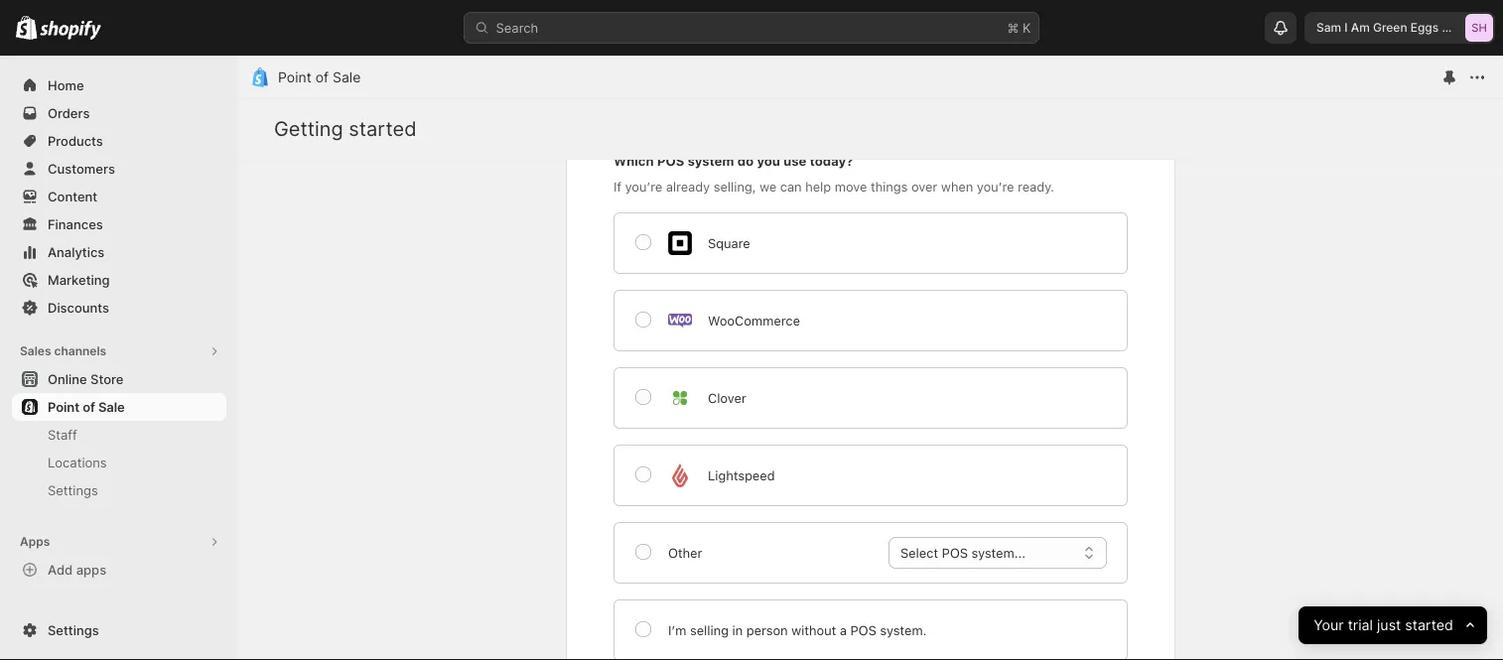 Task type: vqa. For each thing, say whether or not it's contained in the screenshot.
the top of
yes



Task type: describe. For each thing, give the bounding box(es) containing it.
green
[[1374, 20, 1408, 35]]

online store button
[[0, 366, 238, 393]]

products
[[48, 133, 103, 148]]

home link
[[12, 72, 226, 99]]

content link
[[12, 183, 226, 211]]

finances
[[48, 217, 103, 232]]

finances link
[[12, 211, 226, 238]]

analytics
[[48, 244, 105, 260]]

0 vertical spatial started
[[349, 116, 417, 141]]

staff
[[48, 427, 77, 442]]

customers link
[[12, 155, 226, 183]]

0 vertical spatial point of sale
[[278, 69, 361, 86]]

am
[[1352, 20, 1370, 35]]

⌘
[[1008, 20, 1019, 35]]

sam i am green eggs and ham
[[1317, 20, 1493, 35]]

staff link
[[12, 421, 226, 449]]

trial
[[1348, 617, 1373, 634]]

search
[[496, 20, 539, 35]]

customers
[[48, 161, 115, 176]]

your trial just started button
[[1299, 607, 1488, 645]]

channels
[[54, 344, 106, 359]]

orders link
[[12, 99, 226, 127]]

store
[[90, 371, 124, 387]]

icon for point of sale image
[[250, 68, 270, 87]]

1 horizontal spatial point of sale link
[[278, 69, 361, 86]]

point of sale inside point of sale link
[[48, 399, 125, 415]]

0 vertical spatial of
[[316, 69, 329, 86]]

sales channels
[[20, 344, 106, 359]]

locations
[[48, 455, 107, 470]]

products link
[[12, 127, 226, 155]]

add apps button
[[12, 556, 226, 584]]

started inside your trial just started dropdown button
[[1406, 617, 1454, 634]]

point inside point of sale link
[[48, 399, 79, 415]]

discounts
[[48, 300, 109, 315]]

content
[[48, 189, 98, 204]]

0 horizontal spatial point of sale link
[[12, 393, 226, 421]]

eggs
[[1411, 20, 1439, 35]]

marketing
[[48, 272, 110, 288]]

getting started
[[274, 116, 417, 141]]

home
[[48, 77, 84, 93]]

1 settings from the top
[[48, 483, 98, 498]]

shopify image
[[40, 20, 102, 40]]



Task type: locate. For each thing, give the bounding box(es) containing it.
0 vertical spatial settings link
[[12, 477, 226, 505]]

started
[[349, 116, 417, 141], [1406, 617, 1454, 634]]

1 vertical spatial point of sale link
[[12, 393, 226, 421]]

online store
[[48, 371, 124, 387]]

0 horizontal spatial started
[[349, 116, 417, 141]]

settings down the add apps
[[48, 623, 99, 638]]

your trial just started
[[1314, 617, 1454, 634]]

1 vertical spatial settings
[[48, 623, 99, 638]]

0 vertical spatial sale
[[333, 69, 361, 86]]

started right "getting"
[[349, 116, 417, 141]]

0 vertical spatial point of sale link
[[278, 69, 361, 86]]

k
[[1023, 20, 1031, 35]]

settings
[[48, 483, 98, 498], [48, 623, 99, 638]]

sales
[[20, 344, 51, 359]]

locations link
[[12, 449, 226, 477]]

2 settings link from the top
[[12, 617, 226, 645]]

point of sale down the online store
[[48, 399, 125, 415]]

getting
[[274, 116, 343, 141]]

0 horizontal spatial point of sale
[[48, 399, 125, 415]]

point of sale link
[[278, 69, 361, 86], [12, 393, 226, 421]]

⌘ k
[[1008, 20, 1031, 35]]

1 horizontal spatial sale
[[333, 69, 361, 86]]

discounts link
[[12, 294, 226, 322]]

add
[[48, 562, 73, 578]]

point of sale link down store
[[12, 393, 226, 421]]

0 horizontal spatial sale
[[98, 399, 125, 415]]

ham
[[1467, 20, 1493, 35]]

point of sale
[[278, 69, 361, 86], [48, 399, 125, 415]]

apps
[[76, 562, 106, 578]]

orders
[[48, 105, 90, 121]]

i
[[1345, 20, 1348, 35]]

0 vertical spatial point
[[278, 69, 312, 86]]

1 vertical spatial started
[[1406, 617, 1454, 634]]

2 settings from the top
[[48, 623, 99, 638]]

shopify image
[[16, 15, 37, 39]]

1 horizontal spatial point of sale
[[278, 69, 361, 86]]

of down the online store
[[83, 399, 95, 415]]

sale up getting started
[[333, 69, 361, 86]]

analytics link
[[12, 238, 226, 266]]

sale down store
[[98, 399, 125, 415]]

online store link
[[12, 366, 226, 393]]

1 vertical spatial settings link
[[12, 617, 226, 645]]

marketing link
[[12, 266, 226, 294]]

settings link
[[12, 477, 226, 505], [12, 617, 226, 645]]

settings link down add apps button
[[12, 617, 226, 645]]

of up "getting"
[[316, 69, 329, 86]]

1 horizontal spatial started
[[1406, 617, 1454, 634]]

point of sale link up "getting"
[[278, 69, 361, 86]]

online
[[48, 371, 87, 387]]

point right the icon for point of sale
[[278, 69, 312, 86]]

sale
[[333, 69, 361, 86], [98, 399, 125, 415]]

apps
[[20, 535, 50, 549]]

point up "staff"
[[48, 399, 79, 415]]

just
[[1377, 617, 1402, 634]]

sam i am green eggs and ham image
[[1466, 14, 1494, 42]]

sales channels button
[[12, 338, 226, 366]]

your
[[1314, 617, 1344, 634]]

1 vertical spatial sale
[[98, 399, 125, 415]]

point
[[278, 69, 312, 86], [48, 399, 79, 415]]

0 vertical spatial settings
[[48, 483, 98, 498]]

0 horizontal spatial of
[[83, 399, 95, 415]]

0 horizontal spatial point
[[48, 399, 79, 415]]

started right just
[[1406, 617, 1454, 634]]

and
[[1443, 20, 1464, 35]]

add apps
[[48, 562, 106, 578]]

of
[[316, 69, 329, 86], [83, 399, 95, 415]]

1 vertical spatial point
[[48, 399, 79, 415]]

point of sale up "getting"
[[278, 69, 361, 86]]

1 vertical spatial point of sale
[[48, 399, 125, 415]]

settings link down locations
[[12, 477, 226, 505]]

settings down locations
[[48, 483, 98, 498]]

1 horizontal spatial point
[[278, 69, 312, 86]]

1 horizontal spatial of
[[316, 69, 329, 86]]

sam
[[1317, 20, 1342, 35]]

1 settings link from the top
[[12, 477, 226, 505]]

1 vertical spatial of
[[83, 399, 95, 415]]

apps button
[[12, 528, 226, 556]]



